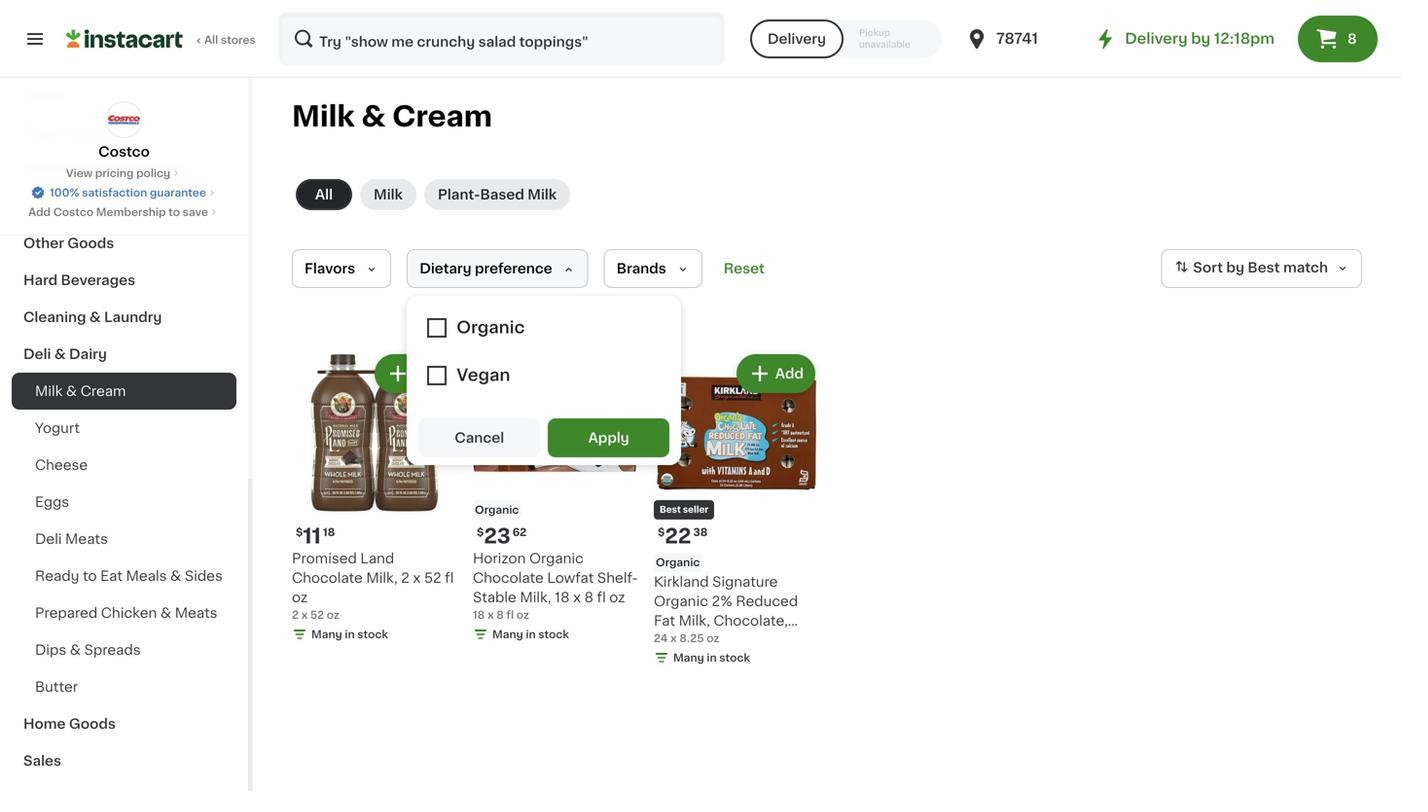 Task type: vqa. For each thing, say whether or not it's contained in the screenshot.
"Deli" inside Deli & Dairy link
yes



Task type: describe. For each thing, give the bounding box(es) containing it.
& inside milk & cream link
[[66, 384, 77, 398]]

add for kirkland signature organic 2% reduced fat milk, chocolate, 8.25 fl oz, 24 ct
[[776, 367, 804, 381]]

11
[[303, 526, 321, 547]]

& inside deli & dairy link
[[54, 347, 66, 361]]

reduced
[[736, 595, 798, 608]]

100% satisfaction guarantee button
[[30, 181, 218, 201]]

sort
[[1194, 261, 1223, 275]]

fl inside kirkland signature organic 2% reduced fat milk, chocolate, 8.25 fl oz, 24 ct
[[688, 634, 697, 647]]

milk, inside the promised land chocolate milk, 2 x 52 fl oz 2 x 52 oz
[[366, 571, 398, 585]]

health & personal care
[[23, 163, 187, 176]]

plant-
[[438, 188, 480, 201]]

ct
[[745, 634, 758, 647]]

best for best match
[[1248, 261, 1280, 275]]

add button for promised land chocolate milk, 2 x 52 fl oz
[[376, 356, 452, 391]]

2 horizontal spatial 18
[[555, 591, 570, 604]]

personal
[[88, 163, 150, 176]]

many for 11
[[311, 629, 342, 640]]

deli meats
[[35, 532, 108, 546]]

1 horizontal spatial to
[[169, 207, 180, 218]]

plant-based milk
[[438, 188, 557, 201]]

all stores
[[204, 35, 256, 45]]

2 horizontal spatial many in stock
[[674, 653, 750, 663]]

costco link
[[98, 101, 150, 162]]

& inside dips & spreads link
[[70, 643, 81, 657]]

many in stock for 11
[[311, 629, 388, 640]]

Best match Sort by field
[[1161, 249, 1363, 288]]

fat
[[654, 614, 676, 628]]

wine link
[[12, 188, 237, 225]]

dairy
[[69, 347, 107, 361]]

deli for deli & dairy
[[23, 347, 51, 361]]

prepared chicken & meats
[[35, 606, 218, 620]]

promised land chocolate milk, 2 x 52 fl oz 2 x 52 oz
[[292, 552, 454, 620]]

1 vertical spatial cream
[[81, 384, 126, 398]]

organic up 'kirkland'
[[656, 557, 700, 568]]

yogurt
[[35, 421, 80, 435]]

2 vertical spatial 18
[[473, 610, 485, 620]]

stores
[[221, 35, 256, 45]]

many for 23
[[492, 629, 523, 640]]

1 horizontal spatial 52
[[424, 571, 442, 585]]

18 inside $ 11 18
[[323, 527, 335, 538]]

milk link
[[360, 179, 417, 210]]

paper goods link
[[12, 114, 237, 151]]

policy
[[136, 168, 170, 179]]

meals
[[126, 569, 167, 583]]

other goods
[[23, 237, 114, 250]]

38
[[693, 527, 708, 538]]

shelf-
[[598, 571, 638, 585]]

$ for 22
[[658, 527, 665, 538]]

0 horizontal spatial costco
[[53, 207, 94, 218]]

liquor link
[[12, 77, 237, 114]]

match
[[1284, 261, 1329, 275]]

pricing
[[95, 168, 134, 179]]

62
[[513, 527, 527, 538]]

view pricing policy link
[[66, 165, 182, 181]]

delivery for delivery by 12:18pm
[[1125, 32, 1188, 46]]

oz,
[[701, 634, 720, 647]]

care
[[153, 163, 187, 176]]

liquor
[[23, 89, 68, 102]]

milk, for organic
[[679, 614, 710, 628]]

hard beverages
[[23, 274, 135, 287]]

add for promised land chocolate milk, 2 x 52 fl oz
[[413, 367, 442, 381]]

instacart logo image
[[66, 27, 183, 51]]

8.25 inside kirkland signature organic 2% reduced fat milk, chocolate, 8.25 fl oz, 24 ct
[[654, 634, 685, 647]]

seller
[[683, 506, 709, 514]]

dietary preference
[[420, 262, 553, 275]]

0 horizontal spatial 52
[[310, 610, 324, 620]]

laundry
[[104, 310, 162, 324]]

sales
[[23, 754, 61, 768]]

apply button
[[548, 419, 670, 457]]

apply
[[588, 431, 630, 445]]

2 horizontal spatial in
[[707, 653, 717, 663]]

all for all
[[315, 188, 333, 201]]

eggs link
[[12, 484, 237, 521]]

kirkland signature organic 2% reduced fat milk, chocolate, 8.25 fl oz, 24 ct
[[654, 575, 798, 647]]

add costco membership to save
[[28, 207, 208, 218]]

other goods link
[[12, 225, 237, 262]]

membership
[[96, 207, 166, 218]]

save
[[183, 207, 208, 218]]

prepared
[[35, 606, 98, 620]]

chicken
[[101, 606, 157, 620]]

based
[[480, 188, 524, 201]]

all link
[[296, 179, 352, 210]]

reset
[[724, 262, 765, 275]]

Search field
[[280, 14, 723, 64]]

horizon organic chocolate lowfat shelf- stable milk, 18 x 8 fl oz 18 x 8 fl oz
[[473, 552, 638, 620]]

& up milk link
[[362, 103, 386, 130]]

78741
[[997, 32, 1038, 46]]

chocolate for 23
[[473, 571, 544, 585]]

promised
[[292, 552, 357, 565]]

add costco membership to save link
[[28, 204, 220, 220]]

8 inside button
[[1348, 32, 1357, 46]]

spreads
[[84, 643, 141, 657]]

horizon
[[473, 552, 526, 565]]

kirkland
[[654, 575, 709, 589]]

0 vertical spatial 2
[[401, 571, 410, 585]]

flavors
[[305, 262, 355, 275]]

cancel
[[455, 431, 504, 445]]

home goods
[[23, 717, 116, 731]]

& inside ready to eat meals & sides link
[[170, 569, 181, 583]]

deli meats link
[[12, 521, 237, 558]]

goods for other goods
[[67, 237, 114, 250]]

milk up all link
[[292, 103, 355, 130]]

$ 11 18
[[296, 526, 335, 547]]

reset button
[[718, 249, 771, 288]]

sort by
[[1194, 261, 1245, 275]]

hard
[[23, 274, 58, 287]]

sales link
[[12, 743, 237, 780]]

chocolate,
[[714, 614, 788, 628]]

organic inside kirkland signature organic 2% reduced fat milk, chocolate, 8.25 fl oz, 24 ct
[[654, 595, 708, 608]]

78741 button
[[966, 12, 1082, 66]]

view pricing policy
[[66, 168, 170, 179]]

stock for 11
[[357, 629, 388, 640]]

home
[[23, 717, 66, 731]]

8 button
[[1298, 16, 1378, 62]]

delivery by 12:18pm
[[1125, 32, 1275, 46]]



Task type: locate. For each thing, give the bounding box(es) containing it.
0 vertical spatial to
[[169, 207, 180, 218]]

0 vertical spatial milk,
[[366, 571, 398, 585]]

& left sides at the bottom left of the page
[[170, 569, 181, 583]]

best left the seller
[[660, 506, 681, 514]]

1 horizontal spatial meats
[[175, 606, 218, 620]]

goods right home
[[69, 717, 116, 731]]

0 vertical spatial cream
[[392, 103, 492, 130]]

$ for 11
[[296, 527, 303, 538]]

by left 12:18pm
[[1192, 32, 1211, 46]]

18 right 11 at bottom left
[[323, 527, 335, 538]]

0 horizontal spatial in
[[345, 629, 355, 640]]

0 vertical spatial goods
[[68, 126, 115, 139]]

$
[[296, 527, 303, 538], [477, 527, 484, 538], [658, 527, 665, 538]]

1 horizontal spatial 18
[[473, 610, 485, 620]]

2 horizontal spatial add
[[776, 367, 804, 381]]

brands button
[[604, 249, 703, 288]]

2 $ from the left
[[477, 527, 484, 538]]

24 left ct
[[724, 634, 741, 647]]

2 horizontal spatial milk,
[[679, 614, 710, 628]]

0 horizontal spatial to
[[83, 569, 97, 583]]

goods for paper goods
[[68, 126, 115, 139]]

costco up personal
[[98, 145, 150, 159]]

1 horizontal spatial product group
[[654, 350, 820, 670]]

costco
[[98, 145, 150, 159], [53, 207, 94, 218]]

18 down the stable
[[473, 610, 485, 620]]

8
[[1348, 32, 1357, 46], [585, 591, 594, 604], [497, 610, 504, 620]]

& inside health & personal care link
[[73, 163, 85, 176]]

52
[[424, 571, 442, 585], [310, 610, 324, 620]]

0 horizontal spatial many in stock
[[311, 629, 388, 640]]

by right sort
[[1227, 261, 1245, 275]]

2 horizontal spatial $
[[658, 527, 665, 538]]

service type group
[[750, 19, 942, 58]]

stock for 23
[[539, 629, 569, 640]]

to down guarantee
[[169, 207, 180, 218]]

1 vertical spatial deli
[[35, 532, 62, 546]]

1 horizontal spatial milk,
[[520, 591, 551, 604]]

$ inside $ 23 62
[[477, 527, 484, 538]]

by inside field
[[1227, 261, 1245, 275]]

many in stock down oz, at bottom
[[674, 653, 750, 663]]

1 horizontal spatial milk & cream
[[292, 103, 492, 130]]

2 horizontal spatial stock
[[720, 653, 750, 663]]

0 vertical spatial costco
[[98, 145, 150, 159]]

milk, up 24 x 8.25 oz
[[679, 614, 710, 628]]

by for delivery
[[1192, 32, 1211, 46]]

best seller
[[660, 506, 709, 514]]

in down the promised land chocolate milk, 2 x 52 fl oz 2 x 52 oz
[[345, 629, 355, 640]]

brands
[[617, 262, 666, 275]]

meats
[[65, 532, 108, 546], [175, 606, 218, 620]]

1 horizontal spatial by
[[1227, 261, 1245, 275]]

wine
[[23, 200, 59, 213]]

$ 22 38
[[658, 526, 708, 547]]

paper goods
[[23, 126, 115, 139]]

0 vertical spatial by
[[1192, 32, 1211, 46]]

0 vertical spatial deli
[[23, 347, 51, 361]]

meats inside deli meats link
[[65, 532, 108, 546]]

ready to eat meals & sides
[[35, 569, 223, 583]]

$ up the horizon
[[477, 527, 484, 538]]

all for all stores
[[204, 35, 218, 45]]

hard beverages link
[[12, 262, 237, 299]]

& inside prepared chicken & meats link
[[160, 606, 171, 620]]

1 $ from the left
[[296, 527, 303, 538]]

1 vertical spatial milk & cream
[[35, 384, 126, 398]]

1 horizontal spatial in
[[526, 629, 536, 640]]

0 vertical spatial 52
[[424, 571, 442, 585]]

$ down best seller
[[658, 527, 665, 538]]

chocolate down promised
[[292, 571, 363, 585]]

& left dairy
[[54, 347, 66, 361]]

0 horizontal spatial cream
[[81, 384, 126, 398]]

& down beverages
[[89, 310, 101, 324]]

prepared chicken & meats link
[[12, 595, 237, 632]]

1 vertical spatial meats
[[175, 606, 218, 620]]

12:18pm
[[1214, 32, 1275, 46]]

0 horizontal spatial $
[[296, 527, 303, 538]]

milk, inside horizon organic chocolate lowfat shelf- stable milk, 18 x 8 fl oz 18 x 8 fl oz
[[520, 591, 551, 604]]

best inside field
[[1248, 261, 1280, 275]]

0 vertical spatial meats
[[65, 532, 108, 546]]

satisfaction
[[82, 187, 147, 198]]

23
[[484, 526, 511, 547]]

stock down horizon organic chocolate lowfat shelf- stable milk, 18 x 8 fl oz 18 x 8 fl oz
[[539, 629, 569, 640]]

2 product group from the left
[[654, 350, 820, 670]]

stock
[[357, 629, 388, 640], [539, 629, 569, 640], [720, 653, 750, 663]]

fl
[[445, 571, 454, 585], [597, 591, 606, 604], [507, 610, 514, 620], [688, 634, 697, 647]]

24 down "fat"
[[654, 633, 668, 644]]

0 horizontal spatial meats
[[65, 532, 108, 546]]

meats inside prepared chicken & meats link
[[175, 606, 218, 620]]

1 horizontal spatial 8
[[585, 591, 594, 604]]

goods
[[68, 126, 115, 139], [67, 237, 114, 250], [69, 717, 116, 731]]

in for 11
[[345, 629, 355, 640]]

$ inside $ 22 38
[[658, 527, 665, 538]]

1 horizontal spatial $
[[477, 527, 484, 538]]

1 vertical spatial 2
[[292, 610, 299, 620]]

0 horizontal spatial 18
[[323, 527, 335, 538]]

in down oz, at bottom
[[707, 653, 717, 663]]

cancel button
[[419, 419, 540, 457]]

product group
[[292, 350, 457, 646], [654, 350, 820, 670]]

in down horizon organic chocolate lowfat shelf- stable milk, 18 x 8 fl oz 18 x 8 fl oz
[[526, 629, 536, 640]]

milk, down land
[[366, 571, 398, 585]]

many in stock for 23
[[492, 629, 569, 640]]

18 down lowfat
[[555, 591, 570, 604]]

$ up promised
[[296, 527, 303, 538]]

& down deli & dairy
[[66, 384, 77, 398]]

24 inside kirkland signature organic 2% reduced fat milk, chocolate, 8.25 fl oz, 24 ct
[[724, 634, 741, 647]]

milk right based
[[528, 188, 557, 201]]

goods up beverages
[[67, 237, 114, 250]]

delivery for delivery
[[768, 32, 826, 46]]

best
[[1248, 261, 1280, 275], [660, 506, 681, 514]]

0 vertical spatial milk & cream
[[292, 103, 492, 130]]

other
[[23, 237, 64, 250]]

dips & spreads
[[35, 643, 141, 657]]

1 horizontal spatial 2
[[401, 571, 410, 585]]

deli & dairy
[[23, 347, 107, 361]]

$ inside $ 11 18
[[296, 527, 303, 538]]

milk & cream up milk link
[[292, 103, 492, 130]]

1 horizontal spatial best
[[1248, 261, 1280, 275]]

& inside cleaning & laundry link
[[89, 310, 101, 324]]

chocolate
[[292, 571, 363, 585], [473, 571, 544, 585]]

meats down sides at the bottom left of the page
[[175, 606, 218, 620]]

0 horizontal spatial 24
[[654, 633, 668, 644]]

cream up plant-
[[392, 103, 492, 130]]

many in stock down the stable
[[492, 629, 569, 640]]

& up 100%
[[73, 163, 85, 176]]

in
[[345, 629, 355, 640], [526, 629, 536, 640], [707, 653, 717, 663]]

1 product group from the left
[[292, 350, 457, 646]]

chocolate for 11
[[292, 571, 363, 585]]

dietary preference button
[[407, 249, 589, 288]]

2 add button from the left
[[739, 356, 814, 391]]

chocolate down the horizon
[[473, 571, 544, 585]]

0 horizontal spatial 8
[[497, 610, 504, 620]]

deli
[[23, 347, 51, 361], [35, 532, 62, 546]]

milk, inside kirkland signature organic 2% reduced fat milk, chocolate, 8.25 fl oz, 24 ct
[[679, 614, 710, 628]]

preference
[[475, 262, 553, 275]]

meats up eat
[[65, 532, 108, 546]]

100% satisfaction guarantee
[[50, 187, 206, 198]]

ready
[[35, 569, 79, 583]]

butter
[[35, 680, 78, 694]]

1 add button from the left
[[376, 356, 452, 391]]

best match
[[1248, 261, 1329, 275]]

chocolate inside the promised land chocolate milk, 2 x 52 fl oz 2 x 52 oz
[[292, 571, 363, 585]]

$ for 23
[[477, 527, 484, 538]]

organic up lowfat
[[529, 552, 584, 565]]

goods up health & personal care
[[68, 126, 115, 139]]

deli down 'eggs'
[[35, 532, 62, 546]]

1 vertical spatial milk,
[[520, 591, 551, 604]]

view
[[66, 168, 93, 179]]

1 horizontal spatial delivery
[[1125, 32, 1188, 46]]

organic inside horizon organic chocolate lowfat shelf- stable milk, 18 x 8 fl oz 18 x 8 fl oz
[[529, 552, 584, 565]]

best left match
[[1248, 261, 1280, 275]]

milk right all link
[[374, 188, 403, 201]]

1 horizontal spatial add
[[413, 367, 442, 381]]

organic up the 23
[[475, 505, 519, 515]]

costco logo image
[[106, 101, 143, 138]]

to left eat
[[83, 569, 97, 583]]

1 vertical spatial to
[[83, 569, 97, 583]]

2 horizontal spatial many
[[674, 653, 704, 663]]

eat
[[100, 569, 123, 583]]

2 vertical spatial goods
[[69, 717, 116, 731]]

0 horizontal spatial chocolate
[[292, 571, 363, 585]]

0 vertical spatial 8
[[1348, 32, 1357, 46]]

& right chicken
[[160, 606, 171, 620]]

dietary
[[420, 262, 472, 275]]

milk & cream link
[[12, 373, 237, 410]]

0 horizontal spatial stock
[[357, 629, 388, 640]]

0 horizontal spatial best
[[660, 506, 681, 514]]

1 vertical spatial 8
[[585, 591, 594, 604]]

delivery by 12:18pm link
[[1094, 27, 1275, 51]]

flavors button
[[292, 249, 391, 288]]

fl inside the promised land chocolate milk, 2 x 52 fl oz 2 x 52 oz
[[445, 571, 454, 585]]

1 vertical spatial costco
[[53, 207, 94, 218]]

organic down 'kirkland'
[[654, 595, 708, 608]]

1 horizontal spatial cream
[[392, 103, 492, 130]]

many down the stable
[[492, 629, 523, 640]]

2%
[[712, 595, 733, 608]]

many in stock
[[311, 629, 388, 640], [492, 629, 569, 640], [674, 653, 750, 663]]

milk
[[292, 103, 355, 130], [374, 188, 403, 201], [528, 188, 557, 201], [35, 384, 63, 398]]

cream down dairy
[[81, 384, 126, 398]]

0 vertical spatial 18
[[323, 527, 335, 538]]

cheese link
[[12, 447, 237, 484]]

None search field
[[278, 12, 725, 66]]

1 vertical spatial all
[[315, 188, 333, 201]]

all stores link
[[66, 12, 257, 66]]

best for best seller
[[660, 506, 681, 514]]

0 horizontal spatial all
[[204, 35, 218, 45]]

1 vertical spatial best
[[660, 506, 681, 514]]

1 vertical spatial by
[[1227, 261, 1245, 275]]

0 horizontal spatial add
[[28, 207, 51, 218]]

stock down ct
[[720, 653, 750, 663]]

delivery button
[[750, 19, 844, 58]]

chocolate inside horizon organic chocolate lowfat shelf- stable milk, 18 x 8 fl oz 18 x 8 fl oz
[[473, 571, 544, 585]]

many down the promised land chocolate milk, 2 x 52 fl oz 2 x 52 oz
[[311, 629, 342, 640]]

0 horizontal spatial many
[[311, 629, 342, 640]]

1 horizontal spatial many in stock
[[492, 629, 569, 640]]

deli & dairy link
[[12, 336, 237, 373]]

0 horizontal spatial add button
[[376, 356, 452, 391]]

delivery inside button
[[768, 32, 826, 46]]

deli down cleaning
[[23, 347, 51, 361]]

product group containing 11
[[292, 350, 457, 646]]

1 horizontal spatial costco
[[98, 145, 150, 159]]

guarantee
[[150, 187, 206, 198]]

3 $ from the left
[[658, 527, 665, 538]]

all
[[204, 35, 218, 45], [315, 188, 333, 201]]

milk & cream down dairy
[[35, 384, 126, 398]]

0 horizontal spatial product group
[[292, 350, 457, 646]]

0 horizontal spatial milk & cream
[[35, 384, 126, 398]]

all left stores
[[204, 35, 218, 45]]

0 vertical spatial best
[[1248, 261, 1280, 275]]

by for sort
[[1227, 261, 1245, 275]]

$ 23 62
[[477, 526, 527, 547]]

24 x 8.25 oz
[[654, 633, 720, 644]]

milk up yogurt
[[35, 384, 63, 398]]

by
[[1192, 32, 1211, 46], [1227, 261, 1245, 275]]

8.25
[[680, 633, 704, 644], [654, 634, 685, 647]]

product group containing 22
[[654, 350, 820, 670]]

1 horizontal spatial many
[[492, 629, 523, 640]]

cleaning & laundry
[[23, 310, 162, 324]]

costco down 100%
[[53, 207, 94, 218]]

add button for kirkland signature organic 2% reduced fat milk, chocolate, 8.25 fl oz, 24 ct
[[739, 356, 814, 391]]

many down 24 x 8.25 oz
[[674, 653, 704, 663]]

1 vertical spatial 52
[[310, 610, 324, 620]]

2 vertical spatial 8
[[497, 610, 504, 620]]

1 horizontal spatial 24
[[724, 634, 741, 647]]

stock down the promised land chocolate milk, 2 x 52 fl oz 2 x 52 oz
[[357, 629, 388, 640]]

milk, for chocolate
[[520, 591, 551, 604]]

lowfat
[[547, 571, 594, 585]]

1 vertical spatial 18
[[555, 591, 570, 604]]

cleaning & laundry link
[[12, 299, 237, 336]]

1 horizontal spatial add button
[[739, 356, 814, 391]]

1 horizontal spatial chocolate
[[473, 571, 544, 585]]

0 horizontal spatial milk,
[[366, 571, 398, 585]]

0 horizontal spatial by
[[1192, 32, 1211, 46]]

1 horizontal spatial all
[[315, 188, 333, 201]]

all left milk link
[[315, 188, 333, 201]]

2 chocolate from the left
[[473, 571, 544, 585]]

0 horizontal spatial delivery
[[768, 32, 826, 46]]

cleaning
[[23, 310, 86, 324]]

oz
[[292, 591, 308, 604], [610, 591, 625, 604], [327, 610, 340, 620], [517, 610, 529, 620], [707, 633, 720, 644]]

deli for deli meats
[[35, 532, 62, 546]]

2 horizontal spatial 8
[[1348, 32, 1357, 46]]

0 horizontal spatial 2
[[292, 610, 299, 620]]

0 vertical spatial all
[[204, 35, 218, 45]]

in for 23
[[526, 629, 536, 640]]

many in stock down the promised land chocolate milk, 2 x 52 fl oz 2 x 52 oz
[[311, 629, 388, 640]]

ready to eat meals & sides link
[[12, 558, 237, 595]]

goods for home goods
[[69, 717, 116, 731]]

cheese
[[35, 458, 88, 472]]

1 vertical spatial goods
[[67, 237, 114, 250]]

milk, down lowfat
[[520, 591, 551, 604]]

100%
[[50, 187, 79, 198]]

signature
[[713, 575, 778, 589]]

& right dips
[[70, 643, 81, 657]]

dips
[[35, 643, 66, 657]]

1 chocolate from the left
[[292, 571, 363, 585]]

2 vertical spatial milk,
[[679, 614, 710, 628]]

1 horizontal spatial stock
[[539, 629, 569, 640]]



